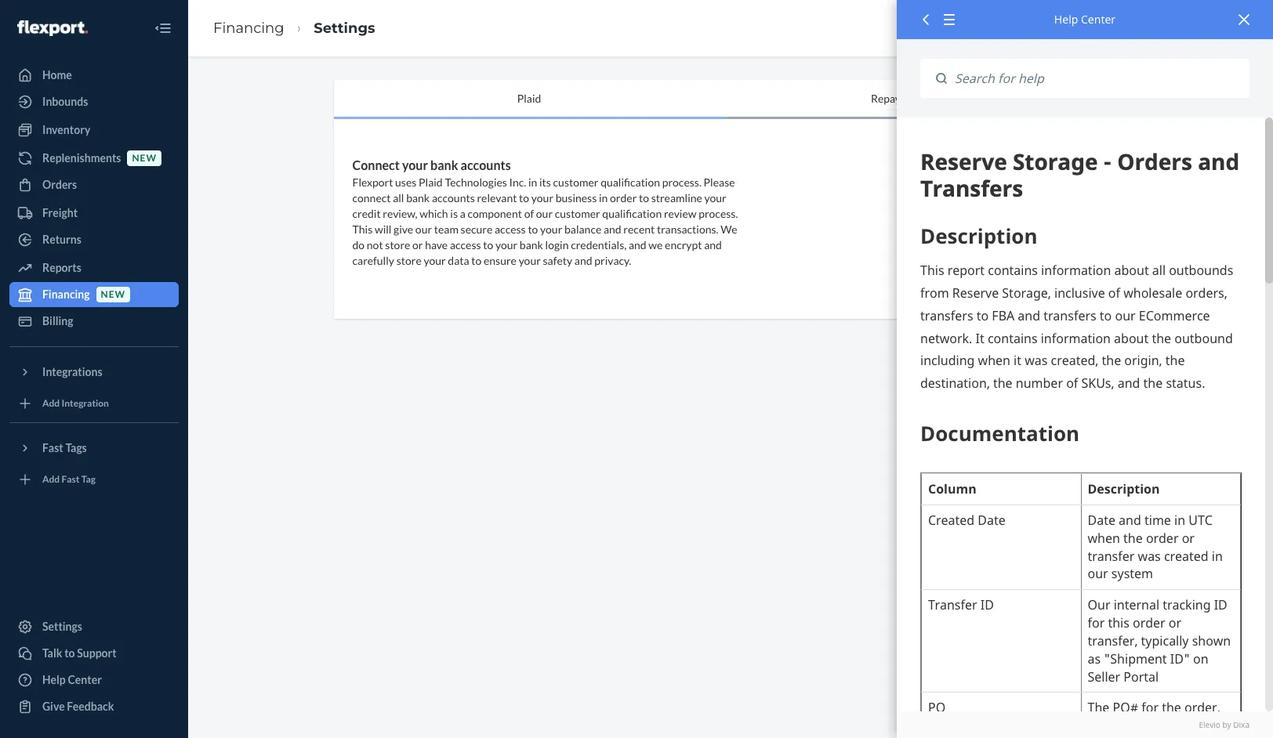 Task type: vqa. For each thing, say whether or not it's contained in the screenshot.
component
yes



Task type: locate. For each thing, give the bounding box(es) containing it.
talk to support button
[[9, 641, 179, 667]]

help center link
[[9, 668, 179, 693]]

1 vertical spatial help center
[[42, 674, 102, 687]]

in
[[528, 176, 537, 189], [599, 191, 608, 205]]

give
[[42, 700, 65, 714]]

new for financing
[[101, 289, 126, 301]]

fast
[[42, 442, 63, 455], [62, 474, 80, 486]]

center inside 'link'
[[68, 674, 102, 687]]

access down component
[[495, 223, 526, 236]]

add down the fast tags
[[42, 474, 60, 486]]

1 horizontal spatial financing
[[213, 19, 284, 37]]

0 horizontal spatial new
[[101, 289, 126, 301]]

financing inside breadcrumbs 'navigation'
[[213, 19, 284, 37]]

freight link
[[9, 201, 179, 226]]

0 horizontal spatial help
[[42, 674, 66, 687]]

home link
[[9, 63, 179, 88]]

to right 'data'
[[472, 254, 482, 267]]

replenishments
[[42, 151, 121, 165]]

qualification up order on the top of page
[[601, 176, 660, 189]]

1 horizontal spatial center
[[1081, 12, 1116, 27]]

add fast tag link
[[9, 467, 179, 492]]

home
[[42, 68, 72, 82]]

0 horizontal spatial our
[[416, 223, 432, 236]]

support
[[77, 647, 117, 660]]

customer up business
[[553, 176, 599, 189]]

tags
[[65, 442, 87, 455]]

0 vertical spatial our
[[536, 207, 553, 220]]

1 vertical spatial our
[[416, 223, 432, 236]]

bank
[[431, 158, 458, 173], [1060, 165, 1084, 179], [406, 191, 430, 205], [520, 238, 543, 252]]

orders link
[[9, 173, 179, 198]]

new up orders link
[[132, 152, 157, 164]]

process. up we
[[699, 207, 738, 220]]

its
[[540, 176, 551, 189]]

to inside button
[[64, 647, 75, 660]]

process. up streamline in the top right of the page
[[662, 176, 702, 189]]

add for add integration
[[42, 398, 60, 410]]

1 vertical spatial in
[[599, 191, 608, 205]]

0 vertical spatial fast
[[42, 442, 63, 455]]

store
[[385, 238, 410, 252], [397, 254, 422, 267]]

0 horizontal spatial plaid
[[419, 176, 443, 189]]

and up credentials,
[[604, 223, 622, 236]]

repayment methods
[[871, 91, 970, 105]]

talk
[[42, 647, 62, 660]]

elevio by dixa link
[[921, 720, 1250, 731]]

in left its
[[528, 176, 537, 189]]

1 horizontal spatial new
[[132, 152, 157, 164]]

we
[[649, 238, 663, 252]]

integration
[[62, 398, 109, 410]]

1 vertical spatial new
[[101, 289, 126, 301]]

1 vertical spatial store
[[397, 254, 422, 267]]

help center up give feedback
[[42, 674, 102, 687]]

accounts
[[461, 158, 511, 173], [432, 191, 475, 205]]

center up the search search field
[[1081, 12, 1116, 27]]

add left integration
[[42, 398, 60, 410]]

0 vertical spatial financing
[[213, 19, 284, 37]]

dixa
[[1234, 720, 1250, 731]]

center
[[1081, 12, 1116, 27], [68, 674, 102, 687]]

customer down business
[[555, 207, 600, 220]]

0 vertical spatial settings link
[[314, 19, 375, 37]]

settings inside breadcrumbs 'navigation'
[[314, 19, 375, 37]]

add fast tag
[[42, 474, 96, 486]]

0 vertical spatial add
[[42, 398, 60, 410]]

this
[[353, 223, 373, 236]]

accounts up is
[[432, 191, 475, 205]]

our up or
[[416, 223, 432, 236]]

qualification up recent
[[603, 207, 662, 220]]

not
[[367, 238, 383, 252]]

2 add from the top
[[42, 474, 60, 486]]

process.
[[662, 176, 702, 189], [699, 207, 738, 220]]

or
[[413, 238, 423, 252]]

0 horizontal spatial financing
[[42, 288, 90, 301]]

0 vertical spatial qualification
[[601, 176, 660, 189]]

store down or
[[397, 254, 422, 267]]

0 horizontal spatial settings
[[42, 620, 82, 634]]

inc.
[[509, 176, 526, 189]]

our
[[536, 207, 553, 220], [416, 223, 432, 236]]

fast tags
[[42, 442, 87, 455]]

in left order on the top of page
[[599, 191, 608, 205]]

access up 'data'
[[450, 238, 481, 252]]

and
[[604, 223, 622, 236], [629, 238, 647, 252], [704, 238, 722, 252], [575, 254, 593, 267]]

to right talk
[[64, 647, 75, 660]]

access
[[495, 223, 526, 236], [450, 238, 481, 252]]

customer
[[553, 176, 599, 189], [555, 207, 600, 220]]

new
[[132, 152, 157, 164], [101, 289, 126, 301]]

returns link
[[9, 227, 179, 253]]

qualification
[[601, 176, 660, 189], [603, 207, 662, 220]]

inbounds link
[[9, 89, 179, 114]]

1 vertical spatial add
[[42, 474, 60, 486]]

to right order on the top of page
[[639, 191, 649, 205]]

orders
[[42, 178, 77, 191]]

and down credentials,
[[575, 254, 593, 267]]

our right of
[[536, 207, 553, 220]]

1 add from the top
[[42, 398, 60, 410]]

new down reports link
[[101, 289, 126, 301]]

1 horizontal spatial access
[[495, 223, 526, 236]]

settings link
[[314, 19, 375, 37], [9, 615, 179, 640]]

inbounds
[[42, 95, 88, 108]]

flexport
[[353, 176, 393, 189]]

1 horizontal spatial connect
[[992, 165, 1033, 179]]

0 horizontal spatial in
[[528, 176, 537, 189]]

ensure
[[484, 254, 517, 267]]

1 vertical spatial settings
[[42, 620, 82, 634]]

0 horizontal spatial settings link
[[9, 615, 179, 640]]

new for replenishments
[[132, 152, 157, 164]]

feedback
[[67, 700, 114, 714]]

help up the search search field
[[1055, 12, 1079, 27]]

0 vertical spatial process.
[[662, 176, 702, 189]]

give feedback button
[[9, 695, 179, 720]]

to
[[519, 191, 529, 205], [639, 191, 649, 205], [528, 223, 538, 236], [483, 238, 493, 252], [472, 254, 482, 267], [64, 647, 75, 660]]

login
[[545, 238, 569, 252]]

1 vertical spatial fast
[[62, 474, 80, 486]]

1 vertical spatial customer
[[555, 207, 600, 220]]

0 horizontal spatial access
[[450, 238, 481, 252]]

1 vertical spatial center
[[68, 674, 102, 687]]

1 horizontal spatial settings
[[314, 19, 375, 37]]

0 horizontal spatial help center
[[42, 674, 102, 687]]

1 vertical spatial plaid
[[419, 176, 443, 189]]

methods
[[928, 91, 970, 105]]

1 horizontal spatial our
[[536, 207, 553, 220]]

flexport logo image
[[17, 20, 88, 36]]

0 horizontal spatial center
[[68, 674, 102, 687]]

financing
[[213, 19, 284, 37], [42, 288, 90, 301]]

connect your bank
[[992, 165, 1084, 179]]

integrations
[[42, 365, 102, 379]]

0 vertical spatial access
[[495, 223, 526, 236]]

1 vertical spatial settings link
[[9, 615, 179, 640]]

accounts up technologies
[[461, 158, 511, 173]]

1 horizontal spatial plaid
[[517, 91, 541, 105]]

0 vertical spatial help center
[[1055, 12, 1116, 27]]

0 vertical spatial center
[[1081, 12, 1116, 27]]

help
[[1055, 12, 1079, 27], [42, 674, 66, 687]]

connect inside connect your bank accounts flexport uses plaid technologies inc. in its customer qualification process. please connect all bank accounts relevant to your business in order to streamline your credit review, which is a component of our customer qualification review process. this will give our team secure access to your balance and recent transactions. we do not store or have access to your bank login credentials, and we encrypt and carefully store your data to ensure your safety and privacy.
[[353, 158, 400, 173]]

1 horizontal spatial help center
[[1055, 12, 1116, 27]]

settings
[[314, 19, 375, 37], [42, 620, 82, 634]]

connect inside button
[[992, 165, 1033, 179]]

add
[[42, 398, 60, 410], [42, 474, 60, 486]]

0 vertical spatial new
[[132, 152, 157, 164]]

0 vertical spatial plaid
[[517, 91, 541, 105]]

store down 'give'
[[385, 238, 410, 252]]

0 horizontal spatial connect
[[353, 158, 400, 173]]

elevio
[[1199, 720, 1221, 731]]

0 vertical spatial settings
[[314, 19, 375, 37]]

help up give
[[42, 674, 66, 687]]

center down talk to support
[[68, 674, 102, 687]]

fast left 'tags'
[[42, 442, 63, 455]]

fast left tag
[[62, 474, 80, 486]]

1 horizontal spatial help
[[1055, 12, 1079, 27]]

recent
[[624, 223, 655, 236]]

add integration
[[42, 398, 109, 410]]

plaid
[[517, 91, 541, 105], [419, 176, 443, 189]]

help center up the search search field
[[1055, 12, 1116, 27]]

1 vertical spatial help
[[42, 674, 66, 687]]

close navigation image
[[154, 19, 173, 38]]

help center
[[1055, 12, 1116, 27], [42, 674, 102, 687]]



Task type: describe. For each thing, give the bounding box(es) containing it.
safety
[[543, 254, 573, 267]]

repayment
[[871, 91, 926, 105]]

elevio by dixa
[[1199, 720, 1250, 731]]

talk to support
[[42, 647, 117, 660]]

credit
[[353, 207, 381, 220]]

have
[[425, 238, 448, 252]]

1 vertical spatial access
[[450, 238, 481, 252]]

privacy.
[[595, 254, 631, 267]]

0 vertical spatial store
[[385, 238, 410, 252]]

Search search field
[[947, 59, 1250, 98]]

1 horizontal spatial settings link
[[314, 19, 375, 37]]

connect your bank button
[[978, 157, 1098, 188]]

reports link
[[9, 256, 179, 281]]

carefully
[[353, 254, 394, 267]]

we
[[721, 223, 738, 236]]

fast inside dropdown button
[[42, 442, 63, 455]]

add integration link
[[9, 391, 179, 416]]

add for add fast tag
[[42, 474, 60, 486]]

to down of
[[528, 223, 538, 236]]

uses
[[395, 176, 417, 189]]

freight
[[42, 206, 78, 220]]

transactions.
[[657, 223, 719, 236]]

give
[[394, 223, 413, 236]]

and down recent
[[629, 238, 647, 252]]

secure
[[461, 223, 493, 236]]

billing link
[[9, 309, 179, 334]]

which
[[420, 207, 448, 220]]

connect your bank accounts flexport uses plaid technologies inc. in its customer qualification process. please connect all bank accounts relevant to your business in order to streamline your credit review, which is a component of our customer qualification review process. this will give our team secure access to your balance and recent transactions. we do not store or have access to your bank login credentials, and we encrypt and carefully store your data to ensure your safety and privacy.
[[353, 158, 738, 267]]

is
[[450, 207, 458, 220]]

do
[[353, 238, 365, 252]]

by
[[1223, 720, 1232, 731]]

and down we
[[704, 238, 722, 252]]

connect
[[353, 191, 391, 205]]

inventory
[[42, 123, 90, 136]]

plaid inside connect your bank accounts flexport uses plaid technologies inc. in its customer qualification process. please connect all bank accounts relevant to your business in order to streamline your credit review, which is a component of our customer qualification review process. this will give our team secure access to your balance and recent transactions. we do not store or have access to your bank login credentials, and we encrypt and carefully store your data to ensure your safety and privacy.
[[419, 176, 443, 189]]

inventory link
[[9, 118, 179, 143]]

business
[[556, 191, 597, 205]]

credentials,
[[571, 238, 627, 252]]

returns
[[42, 233, 81, 246]]

a
[[460, 207, 466, 220]]

your inside connect your bank button
[[1035, 165, 1058, 179]]

0 vertical spatial in
[[528, 176, 537, 189]]

tag
[[81, 474, 96, 486]]

financing link
[[213, 19, 284, 37]]

1 vertical spatial financing
[[42, 288, 90, 301]]

1 horizontal spatial in
[[599, 191, 608, 205]]

to down secure
[[483, 238, 493, 252]]

balance
[[565, 223, 602, 236]]

relevant
[[477, 191, 517, 205]]

of
[[524, 207, 534, 220]]

help center inside 'link'
[[42, 674, 102, 687]]

0 vertical spatial customer
[[553, 176, 599, 189]]

1 vertical spatial accounts
[[432, 191, 475, 205]]

breadcrumbs navigation
[[201, 5, 388, 51]]

reports
[[42, 261, 81, 274]]

1 vertical spatial qualification
[[603, 207, 662, 220]]

order
[[610, 191, 637, 205]]

review
[[664, 207, 697, 220]]

integrations button
[[9, 360, 179, 385]]

connect for connect your bank
[[992, 165, 1033, 179]]

connect for connect your bank accounts flexport uses plaid technologies inc. in its customer qualification process. please connect all bank accounts relevant to your business in order to streamline your credit review, which is a component of our customer qualification review process. this will give our team secure access to your balance and recent transactions. we do not store or have access to your bank login credentials, and we encrypt and carefully store your data to ensure your safety and privacy.
[[353, 158, 400, 173]]

bank inside button
[[1060, 165, 1084, 179]]

will
[[375, 223, 392, 236]]

data
[[448, 254, 469, 267]]

encrypt
[[665, 238, 702, 252]]

review,
[[383, 207, 418, 220]]

technologies
[[445, 176, 507, 189]]

team
[[434, 223, 459, 236]]

component
[[468, 207, 522, 220]]

to up of
[[519, 191, 529, 205]]

give feedback
[[42, 700, 114, 714]]

0 vertical spatial accounts
[[461, 158, 511, 173]]

streamline
[[651, 191, 703, 205]]

help inside 'link'
[[42, 674, 66, 687]]

0 vertical spatial help
[[1055, 12, 1079, 27]]

please
[[704, 176, 735, 189]]

billing
[[42, 314, 73, 328]]

1 vertical spatial process.
[[699, 207, 738, 220]]

fast tags button
[[9, 436, 179, 461]]

all
[[393, 191, 404, 205]]



